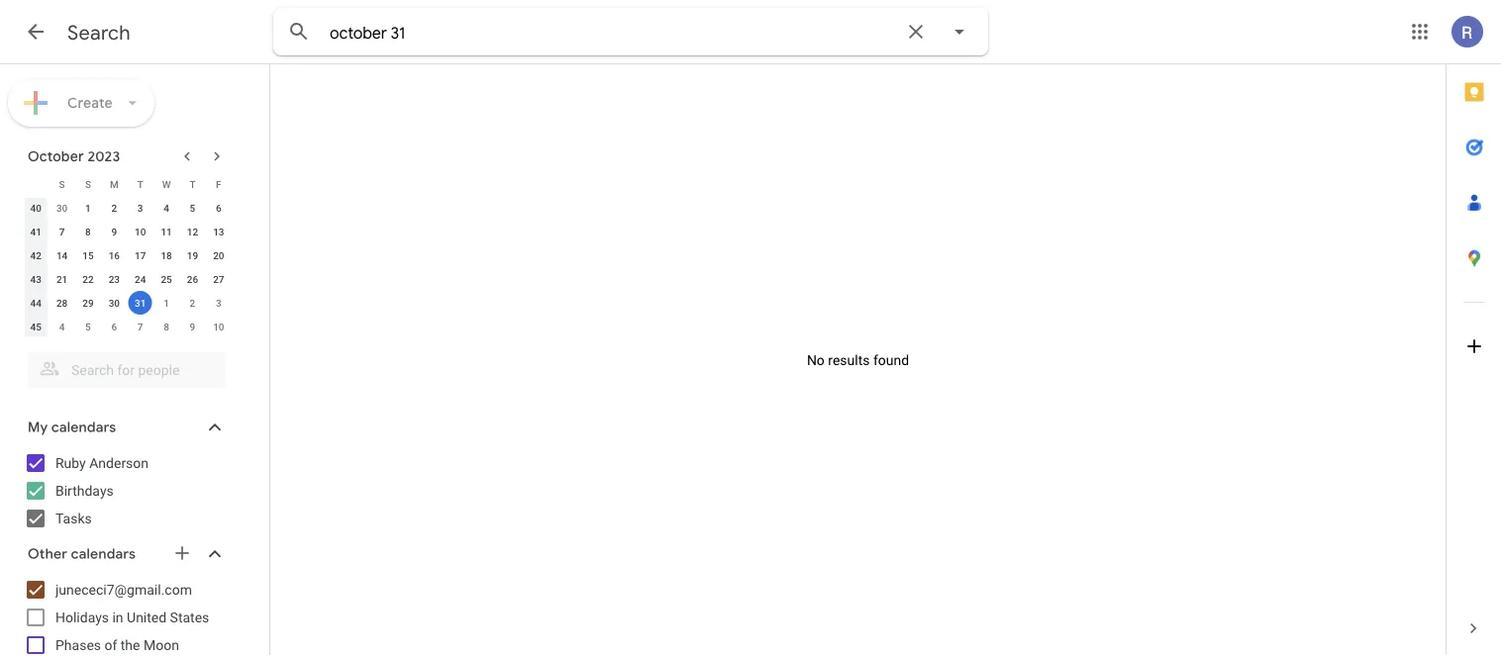 Task type: locate. For each thing, give the bounding box(es) containing it.
september 30 element
[[50, 196, 74, 220]]

1 horizontal spatial 5
[[190, 202, 195, 214]]

3 up the 10 element
[[138, 202, 143, 214]]

1 vertical spatial calendars
[[71, 546, 136, 564]]

1 vertical spatial 10
[[213, 321, 224, 333]]

november 10 element
[[207, 315, 231, 339]]

0 vertical spatial calendars
[[51, 419, 116, 437]]

s left m
[[85, 178, 91, 190]]

1 vertical spatial 7
[[138, 321, 143, 333]]

3 up november 10 element
[[216, 297, 222, 309]]

1 horizontal spatial 6
[[216, 202, 222, 214]]

30 right 40
[[56, 202, 68, 214]]

Search for people text field
[[40, 353, 214, 388]]

0 vertical spatial 8
[[85, 226, 91, 238]]

42
[[30, 250, 41, 262]]

1 s from the left
[[59, 178, 65, 190]]

30 for september 30 'element'
[[56, 202, 68, 214]]

1 horizontal spatial 9
[[190, 321, 195, 333]]

none search field search for people
[[0, 345, 246, 388]]

0 vertical spatial 1
[[85, 202, 91, 214]]

search image
[[279, 12, 319, 52]]

1 horizontal spatial 8
[[164, 321, 169, 333]]

7 down september 30 'element'
[[59, 226, 65, 238]]

10
[[135, 226, 146, 238], [213, 321, 224, 333]]

f
[[216, 178, 221, 190]]

row containing 40
[[23, 196, 232, 220]]

1 horizontal spatial 3
[[216, 297, 222, 309]]

october 2023
[[28, 148, 120, 165]]

my
[[28, 419, 48, 437]]

search options image
[[940, 12, 980, 52]]

november 1 element
[[155, 291, 178, 315]]

30 down the 23
[[109, 297, 120, 309]]

calendars up ruby
[[51, 419, 116, 437]]

2023
[[88, 148, 120, 165]]

ruby anderson
[[55, 455, 149, 472]]

november 2 element
[[181, 291, 205, 315]]

row containing 44
[[23, 291, 232, 315]]

1 horizontal spatial s
[[85, 178, 91, 190]]

go back image
[[24, 20, 48, 44]]

0 horizontal spatial 6
[[111, 321, 117, 333]]

0 vertical spatial 7
[[59, 226, 65, 238]]

7 row from the top
[[23, 315, 232, 339]]

the
[[121, 638, 140, 654]]

23 element
[[102, 267, 126, 291]]

5
[[190, 202, 195, 214], [85, 321, 91, 333]]

t right w in the left top of the page
[[190, 178, 196, 190]]

19
[[187, 250, 198, 262]]

1 horizontal spatial 1
[[164, 297, 169, 309]]

4
[[164, 202, 169, 214], [59, 321, 65, 333]]

6 down the 30 element
[[111, 321, 117, 333]]

in
[[112, 610, 123, 626]]

t
[[137, 178, 143, 190], [190, 178, 196, 190]]

november 8 element
[[155, 315, 178, 339]]

1 vertical spatial 1
[[164, 297, 169, 309]]

search heading
[[67, 20, 131, 45]]

10 up the 17
[[135, 226, 146, 238]]

0 horizontal spatial 4
[[59, 321, 65, 333]]

28
[[56, 297, 68, 309]]

9 up 16 element in the top left of the page
[[111, 226, 117, 238]]

search
[[67, 20, 131, 45]]

1 horizontal spatial 30
[[109, 297, 120, 309]]

row group
[[23, 196, 232, 339]]

8
[[85, 226, 91, 238], [164, 321, 169, 333]]

2 down m
[[111, 202, 117, 214]]

calendars up the junececi7@gmail.com
[[71, 546, 136, 564]]

7 down 31 cell
[[138, 321, 143, 333]]

0 vertical spatial 30
[[56, 202, 68, 214]]

8 down november 1 element
[[164, 321, 169, 333]]

21
[[56, 273, 68, 285]]

17 element
[[128, 244, 152, 267]]

22 element
[[76, 267, 100, 291]]

4 row from the top
[[23, 244, 232, 267]]

row group containing 40
[[23, 196, 232, 339]]

None search field
[[273, 8, 989, 55], [0, 345, 246, 388], [273, 8, 989, 55]]

3 row from the top
[[23, 220, 232, 244]]

anderson
[[89, 455, 149, 472]]

tab list
[[1447, 64, 1502, 601]]

1 vertical spatial 4
[[59, 321, 65, 333]]

19 element
[[181, 244, 205, 267]]

3
[[138, 202, 143, 214], [216, 297, 222, 309]]

0 horizontal spatial s
[[59, 178, 65, 190]]

row
[[23, 172, 232, 196], [23, 196, 232, 220], [23, 220, 232, 244], [23, 244, 232, 267], [23, 267, 232, 291], [23, 291, 232, 315], [23, 315, 232, 339]]

0 horizontal spatial 9
[[111, 226, 117, 238]]

24 element
[[128, 267, 152, 291]]

0 vertical spatial 10
[[135, 226, 146, 238]]

6 down f
[[216, 202, 222, 214]]

ruby
[[55, 455, 86, 472]]

7
[[59, 226, 65, 238], [138, 321, 143, 333]]

27 element
[[207, 267, 231, 291]]

create
[[67, 94, 113, 112]]

12
[[187, 226, 198, 238]]

other
[[28, 546, 68, 564]]

10 element
[[128, 220, 152, 244]]

0 vertical spatial 2
[[111, 202, 117, 214]]

calendars for my calendars
[[51, 419, 116, 437]]

14 element
[[50, 244, 74, 267]]

1 vertical spatial 9
[[190, 321, 195, 333]]

november 6 element
[[102, 315, 126, 339]]

no
[[807, 352, 825, 369]]

9 inside november 9 'element'
[[190, 321, 195, 333]]

6
[[216, 202, 222, 214], [111, 321, 117, 333]]

5 row from the top
[[23, 267, 232, 291]]

40
[[30, 202, 41, 214]]

1 vertical spatial 30
[[109, 297, 120, 309]]

october 2023 grid
[[19, 172, 232, 339]]

1 down 25 element
[[164, 297, 169, 309]]

0 vertical spatial 4
[[164, 202, 169, 214]]

0 horizontal spatial 5
[[85, 321, 91, 333]]

2 s from the left
[[85, 178, 91, 190]]

2
[[111, 202, 117, 214], [190, 297, 195, 309]]

clear search image
[[897, 12, 936, 52]]

1 vertical spatial 3
[[216, 297, 222, 309]]

1 right september 30 'element'
[[85, 202, 91, 214]]

row containing 42
[[23, 244, 232, 267]]

1 horizontal spatial 2
[[190, 297, 195, 309]]

1 vertical spatial 2
[[190, 297, 195, 309]]

43
[[30, 273, 41, 285]]

16
[[109, 250, 120, 262]]

29 element
[[76, 291, 100, 315]]

1 row from the top
[[23, 172, 232, 196]]

united
[[127, 610, 167, 626]]

2 row from the top
[[23, 196, 232, 220]]

8 up 15 element
[[85, 226, 91, 238]]

row containing 41
[[23, 220, 232, 244]]

6 row from the top
[[23, 291, 232, 315]]

9
[[111, 226, 117, 238], [190, 321, 195, 333]]

30 inside 'element'
[[56, 202, 68, 214]]

0 horizontal spatial t
[[137, 178, 143, 190]]

november 5 element
[[76, 315, 100, 339]]

holidays in united states
[[55, 610, 209, 626]]

31 cell
[[127, 291, 153, 315]]

t left w in the left top of the page
[[137, 178, 143, 190]]

10 down november 3 element
[[213, 321, 224, 333]]

1 horizontal spatial t
[[190, 178, 196, 190]]

0 horizontal spatial 1
[[85, 202, 91, 214]]

5 down 29 element
[[85, 321, 91, 333]]

0 horizontal spatial 30
[[56, 202, 68, 214]]

no results found
[[807, 352, 910, 369]]

add other calendars image
[[172, 544, 192, 564]]

1 horizontal spatial 10
[[213, 321, 224, 333]]

1 vertical spatial 6
[[111, 321, 117, 333]]

s
[[59, 178, 65, 190], [85, 178, 91, 190]]

0 horizontal spatial 10
[[135, 226, 146, 238]]

row group inside 'october 2023' grid
[[23, 196, 232, 339]]

23
[[109, 273, 120, 285]]

calendars
[[51, 419, 116, 437], [71, 546, 136, 564]]

birthdays
[[55, 483, 114, 499]]

1
[[85, 202, 91, 214], [164, 297, 169, 309]]

holidays
[[55, 610, 109, 626]]

4 up 11 element
[[164, 202, 169, 214]]

0 horizontal spatial 8
[[85, 226, 91, 238]]

4 down 28 element
[[59, 321, 65, 333]]

0 horizontal spatial 2
[[111, 202, 117, 214]]

15 element
[[76, 244, 100, 267]]

30
[[56, 202, 68, 214], [109, 297, 120, 309]]

0 horizontal spatial 3
[[138, 202, 143, 214]]

9 down "november 2" element
[[190, 321, 195, 333]]

1 horizontal spatial 4
[[164, 202, 169, 214]]

s up september 30 'element'
[[59, 178, 65, 190]]

11 element
[[155, 220, 178, 244]]

2 up november 9 'element'
[[190, 297, 195, 309]]

5 up the 12 element
[[190, 202, 195, 214]]



Task type: describe. For each thing, give the bounding box(es) containing it.
22
[[82, 273, 94, 285]]

28 element
[[50, 291, 74, 315]]

10 for november 10 element
[[213, 321, 224, 333]]

24
[[135, 273, 146, 285]]

26
[[187, 273, 198, 285]]

phases of the moon
[[55, 638, 179, 654]]

moon
[[144, 638, 179, 654]]

21 element
[[50, 267, 74, 291]]

other calendars
[[28, 546, 136, 564]]

results
[[829, 352, 870, 369]]

other calendars button
[[4, 539, 246, 571]]

14
[[56, 250, 68, 262]]

12 element
[[181, 220, 205, 244]]

1 vertical spatial 8
[[164, 321, 169, 333]]

6 inside "element"
[[111, 321, 117, 333]]

other calendars list
[[4, 575, 246, 657]]

31
[[135, 297, 146, 309]]

w
[[162, 178, 171, 190]]

2 t from the left
[[190, 178, 196, 190]]

of
[[104, 638, 117, 654]]

create button
[[8, 79, 154, 127]]

25 element
[[155, 267, 178, 291]]

0 vertical spatial 6
[[216, 202, 222, 214]]

Search text field
[[330, 23, 893, 43]]

18 element
[[155, 244, 178, 267]]

m
[[110, 178, 119, 190]]

phases
[[55, 638, 101, 654]]

1 horizontal spatial 7
[[138, 321, 143, 333]]

27
[[213, 273, 224, 285]]

29
[[82, 297, 94, 309]]

11
[[161, 226, 172, 238]]

30 element
[[102, 291, 126, 315]]

november 3 element
[[207, 291, 231, 315]]

november 4 element
[[50, 315, 74, 339]]

0 horizontal spatial 7
[[59, 226, 65, 238]]

my calendars
[[28, 419, 116, 437]]

18
[[161, 250, 172, 262]]

row containing 45
[[23, 315, 232, 339]]

calendars for other calendars
[[71, 546, 136, 564]]

25
[[161, 273, 172, 285]]

45
[[30, 321, 41, 333]]

junececi7@gmail.com
[[55, 582, 192, 598]]

20
[[213, 250, 224, 262]]

row containing 43
[[23, 267, 232, 291]]

13
[[213, 226, 224, 238]]

26 element
[[181, 267, 205, 291]]

1 t from the left
[[137, 178, 143, 190]]

found
[[874, 352, 910, 369]]

1 vertical spatial 5
[[85, 321, 91, 333]]

10 for the 10 element
[[135, 226, 146, 238]]

row containing s
[[23, 172, 232, 196]]

tasks
[[55, 511, 92, 527]]

november 7 element
[[128, 315, 152, 339]]

15
[[82, 250, 94, 262]]

my calendars list
[[4, 448, 246, 535]]

31, today element
[[128, 291, 152, 315]]

30 for the 30 element
[[109, 297, 120, 309]]

44
[[30, 297, 41, 309]]

my calendars button
[[4, 412, 246, 444]]

17
[[135, 250, 146, 262]]

0 vertical spatial 3
[[138, 202, 143, 214]]

20 element
[[207, 244, 231, 267]]

november 9 element
[[181, 315, 205, 339]]

states
[[170, 610, 209, 626]]

41
[[30, 226, 41, 238]]

13 element
[[207, 220, 231, 244]]

0 vertical spatial 5
[[190, 202, 195, 214]]

october
[[28, 148, 84, 165]]

0 vertical spatial 9
[[111, 226, 117, 238]]

16 element
[[102, 244, 126, 267]]



Task type: vqa. For each thing, say whether or not it's contained in the screenshot.


